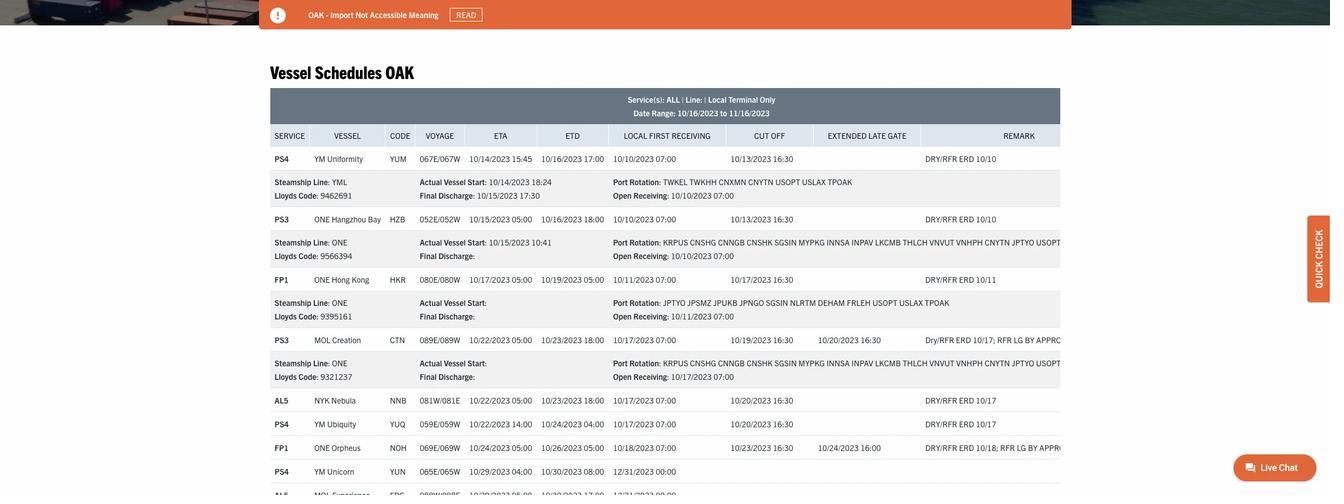 Task type: describe. For each thing, give the bounding box(es) containing it.
9321237
[[321, 372, 352, 382]]

10/15/2023 05:00
[[470, 214, 532, 224]]

one left hangzhou
[[314, 214, 330, 224]]

line for 9321237
[[313, 358, 328, 368]]

069e/069w
[[420, 442, 460, 453]]

not
[[356, 9, 368, 20]]

service(s): all | line: | local terminal only date range: 10/16/2023 to 11/16/2023
[[628, 94, 776, 118]]

port rotation : twkel twkhh cnxmn cnytn usopt uslax tpoak open receiving : 10/10/2023 07:00
[[613, 177, 853, 200]]

lkcmb for : 10/10/2023 07:00
[[876, 237, 901, 247]]

quick check link
[[1308, 215, 1331, 302]]

eta
[[494, 130, 508, 141]]

10/14/2023 inside actual vessel start : 10/14/2023 18:24 final discharge : 10/15/2023 17:30
[[489, 177, 530, 187]]

10/17/2023 07:00 for 089e/089w
[[613, 335, 676, 345]]

actual vessel start : 10/14/2023 18:24 final discharge : 10/15/2023 17:30
[[420, 177, 552, 200]]

vessel for steamship line : yml lloyds code : 9462691
[[444, 177, 466, 187]]

10/11/2023 inside port rotation : jptyo jpsmz jpukb jpngo sgsin nlrtm deham frleh usopt uslax tpoak open receiving : 10/11/2023 07:00
[[671, 311, 712, 321]]

gate
[[888, 130, 907, 141]]

10/24/2023 for 10/24/2023 04:00
[[541, 419, 582, 429]]

erd for 081w/081e
[[960, 395, 975, 405]]

18:24
[[532, 177, 552, 187]]

16:30 for 080e/080w
[[773, 274, 794, 284]]

solid image
[[270, 8, 286, 24]]

voyage
[[426, 130, 454, 141]]

yum
[[390, 153, 407, 164]]

cut off
[[755, 130, 786, 141]]

start for steamship line : one lloyds code : 9395161
[[468, 298, 485, 308]]

10/22/2023 05:00 for 081w/081e
[[470, 395, 532, 405]]

receiving inside the port rotation : twkel twkhh cnxmn cnytn usopt uslax tpoak open receiving : 10/10/2023 07:00
[[634, 190, 667, 200]]

10/20/2023 16:30 for 04:00
[[731, 419, 794, 429]]

07:00 inside 'port rotation : krpus cnshg cnngb cnshk sgsin mypkg innsa inpav lkcmb thlch vnvut vnhph cnytn jptyo usopt uslax tpoak open receiving : 10/10/2023 07:00'
[[714, 251, 734, 261]]

10/17/2023 07:00 for 059e/059w
[[613, 419, 676, 429]]

jpukb
[[714, 298, 738, 308]]

dry/rfr for 10/16/2023 17:00
[[926, 153, 958, 164]]

vnvut for port rotation : krpus cnshg cnngb cnshk sgsin mypkg innsa inpav lkcmb thlch vnvut vnhph cnytn jptyo usopt uslax tpoak open receiving : 10/17/2023 07:00
[[930, 358, 955, 368]]

ps4 for ym uniformity
[[275, 153, 289, 164]]

line for 9462691
[[313, 177, 328, 187]]

al5
[[275, 395, 289, 405]]

receiving inside port rotation : jptyo jpsmz jpukb jpngo sgsin nlrtm deham frleh usopt uslax tpoak open receiving : 10/11/2023 07:00
[[634, 311, 667, 321]]

16:30 for 067e/067w
[[773, 153, 794, 164]]

one inside steamship line : one lloyds code : 9321237
[[332, 358, 348, 368]]

05:00 for 081w/081e
[[512, 395, 532, 405]]

10/24/2023 16:00
[[818, 442, 881, 453]]

nebula
[[331, 395, 356, 405]]

10:41
[[532, 237, 552, 247]]

open inside 'port rotation : krpus cnshg cnngb cnshk sgsin mypkg innsa inpav lkcmb thlch vnvut vnhph cnytn jptyo usopt uslax tpoak open receiving : 10/10/2023 07:00'
[[613, 251, 632, 261]]

lg for 10/18;
[[1017, 442, 1027, 453]]

12/31/2023
[[613, 466, 654, 476]]

receiving inside port rotation : krpus cnshg cnngb cnshk sgsin mypkg innsa inpav lkcmb thlch vnvut vnhph cnytn jptyo usopt uslax tpoak open receiving : 10/17/2023 07:00
[[634, 372, 667, 382]]

actual vessel start : 10/15/2023 10:41 final discharge :
[[420, 237, 552, 261]]

1 | from the left
[[682, 94, 684, 104]]

065e/065w
[[420, 466, 460, 476]]

vnhph for port rotation : krpus cnshg cnngb cnshk sgsin mypkg innsa inpav lkcmb thlch vnvut vnhph cnytn jptyo usopt uslax tpoak open receiving : 10/17/2023 07:00
[[957, 358, 983, 368]]

read link
[[450, 8, 483, 22]]

steamship for steamship line : yml lloyds code : 9462691
[[275, 177, 312, 187]]

3 final from the top
[[420, 311, 437, 321]]

yml
[[332, 177, 347, 187]]

deham
[[818, 298, 845, 308]]

10/30/2023
[[541, 466, 582, 476]]

fp1 for one orpheus
[[275, 442, 289, 453]]

read
[[457, 10, 477, 20]]

thlch for : 10/10/2023 07:00
[[903, 237, 928, 247]]

frleh
[[847, 298, 871, 308]]

15:45
[[512, 153, 532, 164]]

10/22/2023 for 059e/059w
[[470, 419, 510, 429]]

05:00 for 089e/089w
[[512, 335, 532, 345]]

cnytn for port rotation : krpus cnshg cnngb cnshk sgsin mypkg innsa inpav lkcmb thlch vnvut vnhph cnytn jptyo usopt uslax tpoak open receiving : 10/17/2023 07:00
[[985, 358, 1011, 368]]

date
[[634, 108, 650, 118]]

dry/rfr erd 10/10 for 10/16/2023 18:00
[[926, 214, 997, 224]]

hangzhou
[[332, 214, 366, 224]]

start for steamship line : one lloyds code : 9566394
[[468, 237, 485, 247]]

10/14/2023 15:45
[[470, 153, 532, 164]]

mypkg for : 10/17/2023 07:00
[[799, 358, 825, 368]]

cnshg for 10/17/2023
[[690, 358, 717, 368]]

10/16/2023 for 10/16/2023 18:00
[[541, 214, 582, 224]]

erd for 059e/059w
[[960, 419, 975, 429]]

10/24/2023 04:00
[[541, 419, 604, 429]]

open inside the port rotation : twkel twkhh cnxmn cnytn usopt uslax tpoak open receiving : 10/10/2023 07:00
[[613, 190, 632, 200]]

10/17/2023 16:30
[[731, 274, 794, 284]]

jpngo
[[740, 298, 765, 308]]

approval for dry/rfr erd 10/18; rfr lg by approval
[[1040, 442, 1078, 453]]

3 discharge from the top
[[439, 311, 473, 321]]

04:00 for 10/24/2023 04:00
[[584, 419, 604, 429]]

sgsin for : 10/17/2023 07:00
[[775, 358, 797, 368]]

actual for steamship line : one lloyds code : 9395161
[[420, 298, 442, 308]]

rotation for port rotation : krpus cnshg cnngb cnshk sgsin mypkg innsa inpav lkcmb thlch vnvut vnhph cnytn jptyo usopt uslax tpoak open receiving : 10/17/2023 07:00
[[630, 358, 659, 368]]

ps3 for mol creation
[[275, 335, 289, 345]]

one left orpheus
[[314, 442, 330, 453]]

cut
[[755, 130, 770, 141]]

10/23/2023 16:30
[[731, 442, 794, 453]]

sgsin for : 10/11/2023 07:00
[[766, 298, 789, 308]]

off
[[771, 130, 786, 141]]

0 horizontal spatial local
[[624, 130, 648, 141]]

creation
[[332, 335, 361, 345]]

16:00
[[861, 442, 881, 453]]

10/24/2023 05:00
[[470, 442, 532, 453]]

actual for steamship line : one lloyds code : 9321237
[[420, 358, 442, 368]]

erd for 067e/067w
[[960, 153, 975, 164]]

all
[[667, 94, 680, 104]]

import
[[331, 9, 354, 20]]

16:30 for 059e/059w
[[773, 419, 794, 429]]

local first receiving
[[624, 130, 711, 141]]

port rotation : krpus cnshg cnngb cnshk sgsin mypkg innsa inpav lkcmb thlch vnvut vnhph cnytn jptyo usopt uslax tpoak open receiving : 10/17/2023 07:00
[[613, 358, 1114, 382]]

actual vessel start : final discharge : for : 9321237
[[420, 358, 487, 382]]

tpoak inside the port rotation : twkel twkhh cnxmn cnytn usopt uslax tpoak open receiving : 10/10/2023 07:00
[[828, 177, 853, 187]]

vessel schedules oak
[[270, 60, 414, 82]]

052e/052w
[[420, 214, 460, 224]]

one orpheus
[[314, 442, 361, 453]]

05:00 for 052e/052w
[[512, 214, 532, 224]]

10/15/2023 inside actual vessel start : 10/14/2023 18:24 final discharge : 10/15/2023 17:30
[[477, 190, 518, 200]]

10/19/2023 16:30
[[731, 335, 794, 345]]

2 vertical spatial 10/23/2023
[[731, 442, 772, 453]]

port rotation : jptyo jpsmz jpukb jpngo sgsin nlrtm deham frleh usopt uslax tpoak open receiving : 10/11/2023 07:00
[[613, 298, 950, 321]]

1 vertical spatial 10/15/2023
[[470, 214, 510, 224]]

jptyo inside port rotation : jptyo jpsmz jpukb jpngo sgsin nlrtm deham frleh usopt uslax tpoak open receiving : 10/11/2023 07:00
[[663, 298, 686, 308]]

noh
[[390, 442, 407, 453]]

mol creation
[[314, 335, 361, 345]]

inpav for : 10/10/2023 07:00
[[852, 237, 874, 247]]

16:30 for 069e/069w
[[773, 442, 794, 453]]

08:00
[[584, 466, 604, 476]]

schedules
[[315, 60, 382, 82]]

uslax inside the port rotation : twkel twkhh cnxmn cnytn usopt uslax tpoak open receiving : 10/10/2023 07:00
[[802, 177, 826, 187]]

1 vertical spatial oak
[[386, 60, 414, 82]]

actual for steamship line : yml lloyds code : 9462691
[[420, 177, 442, 187]]

10/10 for 10/16/2023 18:00
[[976, 214, 997, 224]]

quick
[[1314, 261, 1325, 288]]

10/22/2023 14:00
[[470, 419, 532, 429]]

meaning
[[409, 9, 439, 20]]

vessel for steamship line : one lloyds code : 9566394
[[444, 237, 466, 247]]

ubiquity
[[327, 419, 356, 429]]

final inside actual vessel start : 10/14/2023 18:24 final discharge : 10/15/2023 17:30
[[420, 190, 437, 200]]

nyk
[[314, 395, 330, 405]]

port rotation : krpus cnshg cnngb cnshk sgsin mypkg innsa inpav lkcmb thlch vnvut vnhph cnytn jptyo usopt uslax tpoak open receiving : 10/10/2023 07:00
[[613, 237, 1114, 261]]

uslax inside 'port rotation : krpus cnshg cnngb cnshk sgsin mypkg innsa inpav lkcmb thlch vnvut vnhph cnytn jptyo usopt uslax tpoak open receiving : 10/10/2023 07:00'
[[1063, 237, 1087, 247]]

10/26/2023
[[541, 442, 582, 453]]

dry/rfr erd 10/18; rfr lg by approval
[[926, 442, 1078, 453]]

nyk nebula
[[314, 395, 356, 405]]

line for 9566394
[[313, 237, 328, 247]]

usopt inside the port rotation : twkel twkhh cnxmn cnytn usopt uslax tpoak open receiving : 10/10/2023 07:00
[[776, 177, 801, 187]]

07:00 inside the port rotation : twkel twkhh cnxmn cnytn usopt uslax tpoak open receiving : 10/10/2023 07:00
[[714, 190, 734, 200]]

tpoak inside port rotation : jptyo jpsmz jpukb jpngo sgsin nlrtm deham frleh usopt uslax tpoak open receiving : 10/11/2023 07:00
[[925, 298, 950, 308]]

0 vertical spatial 10/14/2023
[[470, 153, 510, 164]]

kong
[[352, 274, 369, 284]]

twkhh
[[690, 177, 717, 187]]

10/11/2023 07:00
[[613, 274, 676, 284]]

10/16/2023 18:00
[[541, 214, 604, 224]]

erd for 069e/069w
[[960, 442, 975, 453]]

start for steamship line : one lloyds code : 9321237
[[468, 358, 485, 368]]

dry/rfr for 10/16/2023 18:00
[[926, 214, 958, 224]]

10/18/2023
[[613, 442, 654, 453]]

service(s):
[[628, 94, 665, 104]]

jptyo for port rotation : krpus cnshg cnngb cnshk sgsin mypkg innsa inpav lkcmb thlch vnvut vnhph cnytn jptyo usopt uslax tpoak open receiving : 10/17/2023 07:00
[[1012, 358, 1035, 368]]

07:00 inside port rotation : krpus cnshg cnngb cnshk sgsin mypkg innsa inpav lkcmb thlch vnvut vnhph cnytn jptyo usopt uslax tpoak open receiving : 10/17/2023 07:00
[[714, 372, 734, 382]]

mol
[[314, 335, 331, 345]]

innsa for : 10/10/2023 07:00
[[827, 237, 850, 247]]

10/16/2023 17:00
[[541, 153, 604, 164]]

dry/rfr for 10/26/2023 05:00
[[926, 442, 958, 453]]

port for port rotation : krpus cnshg cnngb cnshk sgsin mypkg innsa inpav lkcmb thlch vnvut vnhph cnytn jptyo usopt uslax tpoak open receiving : 10/10/2023 07:00
[[613, 237, 628, 247]]

10/18/2023 07:00
[[613, 442, 676, 453]]

05:00 for 080e/080w
[[512, 274, 532, 284]]

actual vessel start : final discharge : for : 9395161
[[420, 298, 487, 321]]

11/16/2023
[[729, 108, 770, 118]]

erd for 089e/089w
[[957, 335, 972, 345]]

4 discharge from the top
[[439, 372, 473, 382]]

dry/rfr erd 10/17 for 10/23/2023 18:00
[[926, 395, 997, 405]]

lloyds for steamship line : one lloyds code : 9395161
[[275, 311, 297, 321]]

10/20/2023 for 10/23/2023 18:00
[[731, 395, 772, 405]]

080e/080w
[[420, 274, 460, 284]]

10/15/2023 inside 'actual vessel start : 10/15/2023 10:41 final discharge :'
[[489, 237, 530, 247]]

9566394
[[321, 251, 352, 261]]

usopt inside port rotation : jptyo jpsmz jpukb jpngo sgsin nlrtm deham frleh usopt uslax tpoak open receiving : 10/11/2023 07:00
[[873, 298, 898, 308]]

unicorn
[[327, 466, 354, 476]]

ctn
[[390, 335, 405, 345]]

thlch for : 10/17/2023 07:00
[[903, 358, 928, 368]]

ym ubiquity
[[314, 419, 356, 429]]

089e/089w
[[420, 335, 460, 345]]

rotation for port rotation : krpus cnshg cnngb cnshk sgsin mypkg innsa inpav lkcmb thlch vnvut vnhph cnytn jptyo usopt uslax tpoak open receiving : 10/10/2023 07:00
[[630, 237, 659, 247]]

0 vertical spatial 10/20/2023
[[818, 335, 859, 345]]

10/13/2023 16:30 for 18:00
[[731, 214, 794, 224]]



Task type: vqa. For each thing, say whether or not it's contained in the screenshot.


Task type: locate. For each thing, give the bounding box(es) containing it.
line for 9395161
[[313, 298, 328, 308]]

2 vertical spatial jptyo
[[1012, 358, 1035, 368]]

cnshk up 10/17/2023 16:30
[[747, 237, 773, 247]]

12/31/2023 00:00
[[613, 466, 676, 476]]

1 vertical spatial 10/22/2023 05:00
[[470, 395, 532, 405]]

hkr
[[390, 274, 406, 284]]

1 10/22/2023 05:00 from the top
[[470, 335, 532, 345]]

terminal
[[729, 94, 758, 104]]

10/20/2023
[[818, 335, 859, 345], [731, 395, 772, 405], [731, 419, 772, 429]]

0 vertical spatial cnngb
[[718, 237, 745, 247]]

2 actual vessel start : final discharge : from the top
[[420, 358, 487, 382]]

code for steamship line : one lloyds code : 9566394
[[299, 251, 317, 261]]

067e/067w
[[420, 153, 460, 164]]

dry/rfr erd 10/17 for 10/24/2023 04:00
[[926, 419, 997, 429]]

sgsin for : 10/10/2023 07:00
[[775, 237, 797, 247]]

steamship inside steamship line : yml lloyds code : 9462691
[[275, 177, 312, 187]]

approval for dry/rfr erd 10/17; rfr lg by approval
[[1037, 335, 1075, 345]]

0 vertical spatial krpus
[[663, 237, 689, 247]]

10/19/2023 for 10/19/2023 05:00
[[541, 274, 582, 284]]

ps3 left "mol"
[[275, 335, 289, 345]]

4 final from the top
[[420, 372, 437, 382]]

10/14/2023 down the eta
[[470, 153, 510, 164]]

00:00
[[656, 466, 676, 476]]

fp1 down al5
[[275, 442, 289, 453]]

0 vertical spatial jptyo
[[1012, 237, 1035, 247]]

usopt inside 'port rotation : krpus cnshg cnngb cnshk sgsin mypkg innsa inpav lkcmb thlch vnvut vnhph cnytn jptyo usopt uslax tpoak open receiving : 10/10/2023 07:00'
[[1037, 237, 1062, 247]]

by for 10/17;
[[1025, 335, 1035, 345]]

orpheus
[[332, 442, 361, 453]]

lkcmb inside port rotation : krpus cnshg cnngb cnshk sgsin mypkg innsa inpav lkcmb thlch vnvut vnhph cnytn jptyo usopt uslax tpoak open receiving : 10/17/2023 07:00
[[876, 358, 901, 368]]

2 ps3 from the top
[[275, 335, 289, 345]]

cnytn down dry/rfr erd 10/17; rfr lg by approval on the bottom of page
[[985, 358, 1011, 368]]

bay
[[368, 214, 381, 224]]

4 dry/rfr from the top
[[926, 395, 958, 405]]

start for steamship line : yml lloyds code : 9462691
[[468, 177, 485, 187]]

line inside steamship line : one lloyds code : 9566394
[[313, 237, 328, 247]]

cnytn inside port rotation : krpus cnshg cnngb cnshk sgsin mypkg innsa inpav lkcmb thlch vnvut vnhph cnytn jptyo usopt uslax tpoak open receiving : 10/17/2023 07:00
[[985, 358, 1011, 368]]

3 actual from the top
[[420, 298, 442, 308]]

mypkg for : 10/10/2023 07:00
[[799, 237, 825, 247]]

1 10/23/2023 18:00 from the top
[[541, 335, 604, 345]]

oak left -
[[309, 9, 324, 20]]

10/13/2023 down cut
[[731, 153, 772, 164]]

inpav for : 10/17/2023 07:00
[[852, 358, 874, 368]]

final up 080e/080w
[[420, 251, 437, 261]]

discharge inside actual vessel start : 10/14/2023 18:24 final discharge : 10/15/2023 17:30
[[439, 190, 473, 200]]

0 vertical spatial 10/20/2023 16:30
[[818, 335, 881, 345]]

5 dry/rfr from the top
[[926, 419, 958, 429]]

10/17/2023
[[470, 274, 510, 284], [731, 274, 772, 284], [613, 335, 654, 345], [671, 372, 712, 382], [613, 395, 654, 405], [613, 419, 654, 429]]

cnshk for : 10/17/2023 07:00
[[747, 358, 773, 368]]

1 cnshk from the top
[[747, 237, 773, 247]]

1 fp1 from the top
[[275, 274, 289, 284]]

jptyo inside port rotation : krpus cnshg cnngb cnshk sgsin mypkg innsa inpav lkcmb thlch vnvut vnhph cnytn jptyo usopt uslax tpoak open receiving : 10/17/2023 07:00
[[1012, 358, 1035, 368]]

steamship for steamship line : one lloyds code : 9395161
[[275, 298, 312, 308]]

cnytn
[[749, 177, 774, 187], [985, 237, 1011, 247], [985, 358, 1011, 368]]

rotation for port rotation : jptyo jpsmz jpukb jpngo sgsin nlrtm deham frleh usopt uslax tpoak open receiving : 10/11/2023 07:00
[[630, 298, 659, 308]]

by right 10/18;
[[1029, 442, 1038, 453]]

2 dry/rfr erd 10/17 from the top
[[926, 419, 997, 429]]

2 vertical spatial cnytn
[[985, 358, 1011, 368]]

04:00 down 10/24/2023 05:00
[[512, 466, 532, 476]]

1 vertical spatial 10/23/2023
[[541, 395, 582, 405]]

line inside steamship line : one lloyds code : 9321237
[[313, 358, 328, 368]]

2 vertical spatial 10/17/2023 07:00
[[613, 419, 676, 429]]

2 vertical spatial 10/22/2023
[[470, 419, 510, 429]]

cnshk down 10/19/2023 16:30
[[747, 358, 773, 368]]

local down date in the left top of the page
[[624, 130, 648, 141]]

2 line from the top
[[313, 237, 328, 247]]

3 lloyds from the top
[[275, 311, 297, 321]]

2 cnshg from the top
[[690, 358, 717, 368]]

1 port from the top
[[613, 177, 628, 187]]

line left yml
[[313, 177, 328, 187]]

one inside steamship line : one lloyds code : 9395161
[[332, 298, 348, 308]]

1 lloyds from the top
[[275, 190, 297, 200]]

10/23/2023
[[541, 335, 582, 345], [541, 395, 582, 405], [731, 442, 772, 453]]

0 vertical spatial 10/10
[[976, 153, 997, 164]]

2 10/23/2023 18:00 from the top
[[541, 395, 604, 405]]

1 vnvut from the top
[[930, 237, 955, 247]]

0 vertical spatial dry/rfr erd 10/17
[[926, 395, 997, 405]]

krpus inside port rotation : krpus cnshg cnngb cnshk sgsin mypkg innsa inpav lkcmb thlch vnvut vnhph cnytn jptyo usopt uslax tpoak open receiving : 10/17/2023 07:00
[[663, 358, 689, 368]]

cnngb inside 'port rotation : krpus cnshg cnngb cnshk sgsin mypkg innsa inpav lkcmb thlch vnvut vnhph cnytn jptyo usopt uslax tpoak open receiving : 10/10/2023 07:00'
[[718, 237, 745, 247]]

open inside port rotation : jptyo jpsmz jpukb jpngo sgsin nlrtm deham frleh usopt uslax tpoak open receiving : 10/11/2023 07:00
[[613, 311, 632, 321]]

1 vertical spatial 10/19/2023
[[731, 335, 772, 345]]

ym for ym ubiquity
[[314, 419, 326, 429]]

059e/059w
[[420, 419, 460, 429]]

lg right 10/18;
[[1017, 442, 1027, 453]]

code up nyk on the left
[[299, 372, 317, 382]]

0 vertical spatial 10/22/2023
[[470, 335, 510, 345]]

line up 9566394
[[313, 237, 328, 247]]

code inside steamship line : one lloyds code : 9321237
[[299, 372, 317, 382]]

receiving inside 'port rotation : krpus cnshg cnngb cnshk sgsin mypkg innsa inpav lkcmb thlch vnvut vnhph cnytn jptyo usopt uslax tpoak open receiving : 10/10/2023 07:00'
[[634, 251, 667, 261]]

cnngb for : 10/10/2023 07:00
[[718, 237, 745, 247]]

steamship inside steamship line : one lloyds code : 9395161
[[275, 298, 312, 308]]

vessel inside 'actual vessel start : 10/15/2023 10:41 final discharge :'
[[444, 237, 466, 247]]

code inside steamship line : one lloyds code : 9566394
[[299, 251, 317, 261]]

cnxmn
[[719, 177, 747, 187]]

2 cnngb from the top
[[718, 358, 745, 368]]

actual down 052e/052w
[[420, 237, 442, 247]]

code for steamship line : yml lloyds code : 9462691
[[299, 190, 317, 200]]

code inside steamship line : one lloyds code : 9395161
[[299, 311, 317, 321]]

krpus for 10/10/2023
[[663, 237, 689, 247]]

usopt inside port rotation : krpus cnshg cnngb cnshk sgsin mypkg innsa inpav lkcmb thlch vnvut vnhph cnytn jptyo usopt uslax tpoak open receiving : 10/17/2023 07:00
[[1037, 358, 1062, 368]]

2 vertical spatial 10/20/2023
[[731, 419, 772, 429]]

1 open from the top
[[613, 190, 632, 200]]

discharge up 089e/089w
[[439, 311, 473, 321]]

10/22/2023 05:00 for 089e/089w
[[470, 335, 532, 345]]

vnhph inside port rotation : krpus cnshg cnngb cnshk sgsin mypkg innsa inpav lkcmb thlch vnvut vnhph cnytn jptyo usopt uslax tpoak open receiving : 10/17/2023 07:00
[[957, 358, 983, 368]]

10/16/2023 down etd
[[541, 153, 582, 164]]

2 10/13/2023 from the top
[[731, 214, 772, 224]]

steamship inside steamship line : one lloyds code : 9566394
[[275, 237, 312, 247]]

open inside port rotation : krpus cnshg cnngb cnshk sgsin mypkg innsa inpav lkcmb thlch vnvut vnhph cnytn jptyo usopt uslax tpoak open receiving : 10/17/2023 07:00
[[613, 372, 632, 382]]

steamship inside steamship line : one lloyds code : 9321237
[[275, 358, 312, 368]]

1 vnhph from the top
[[957, 237, 983, 247]]

10/23/2023 for 081w/081e
[[541, 395, 582, 405]]

lloyds for steamship line : yml lloyds code : 9462691
[[275, 190, 297, 200]]

one inside steamship line : one lloyds code : 9566394
[[332, 237, 348, 247]]

0 vertical spatial lkcmb
[[876, 237, 901, 247]]

10/17;
[[973, 335, 996, 345]]

lloyds left 9566394
[[275, 251, 297, 261]]

1 vertical spatial rfr
[[1001, 442, 1016, 453]]

code inside steamship line : yml lloyds code : 9462691
[[299, 190, 317, 200]]

yun
[[390, 466, 406, 476]]

one left hong
[[314, 274, 330, 284]]

0 vertical spatial vnvut
[[930, 237, 955, 247]]

1 vertical spatial sgsin
[[766, 298, 789, 308]]

thlch inside port rotation : krpus cnshg cnngb cnshk sgsin mypkg innsa inpav lkcmb thlch vnvut vnhph cnytn jptyo usopt uslax tpoak open receiving : 10/17/2023 07:00
[[903, 358, 928, 368]]

lloyds for steamship line : one lloyds code : 9321237
[[275, 372, 297, 382]]

2 10/22/2023 from the top
[[470, 395, 510, 405]]

0 vertical spatial 10/17
[[976, 395, 997, 405]]

ps4 for ym ubiquity
[[275, 419, 289, 429]]

0 horizontal spatial 10/11/2023
[[613, 274, 654, 284]]

0 vertical spatial ym
[[314, 153, 326, 164]]

1 vertical spatial inpav
[[852, 358, 874, 368]]

final up 081w/081e
[[420, 372, 437, 382]]

extended late gate
[[828, 130, 907, 141]]

10/16/2023 inside the service(s): all | line: | local terminal only date range: 10/16/2023 to 11/16/2023
[[678, 108, 719, 118]]

2 steamship from the top
[[275, 237, 312, 247]]

2 port from the top
[[613, 237, 628, 247]]

one up '9321237'
[[332, 358, 348, 368]]

tpoak inside port rotation : krpus cnshg cnngb cnshk sgsin mypkg innsa inpav lkcmb thlch vnvut vnhph cnytn jptyo usopt uslax tpoak open receiving : 10/17/2023 07:00
[[1089, 358, 1114, 368]]

lg right 10/17; at the bottom right
[[1014, 335, 1024, 345]]

1 dry/rfr erd 10/10 from the top
[[926, 153, 997, 164]]

1 thlch from the top
[[903, 237, 928, 247]]

0 vertical spatial rfr
[[998, 335, 1012, 345]]

vnvut up dry/rfr erd 10/11
[[930, 237, 955, 247]]

line inside steamship line : yml lloyds code : 9462691
[[313, 177, 328, 187]]

late
[[869, 130, 887, 141]]

3 ps4 from the top
[[275, 466, 289, 476]]

1 vertical spatial local
[[624, 130, 648, 141]]

rfr right 10/17; at the bottom right
[[998, 335, 1012, 345]]

05:00 for 069e/069w
[[512, 442, 532, 453]]

rotation inside port rotation : jptyo jpsmz jpukb jpngo sgsin nlrtm deham frleh usopt uslax tpoak open receiving : 10/11/2023 07:00
[[630, 298, 659, 308]]

10/22/2023 up 10/22/2023 14:00
[[470, 395, 510, 405]]

port inside port rotation : krpus cnshg cnngb cnshk sgsin mypkg innsa inpav lkcmb thlch vnvut vnhph cnytn jptyo usopt uslax tpoak open receiving : 10/17/2023 07:00
[[613, 358, 628, 368]]

steamship line : one lloyds code : 9566394
[[275, 237, 352, 261]]

actual down 067e/067w
[[420, 177, 442, 187]]

1 vertical spatial dry/rfr erd 10/10
[[926, 214, 997, 224]]

sgsin inside port rotation : krpus cnshg cnngb cnshk sgsin mypkg innsa inpav lkcmb thlch vnvut vnhph cnytn jptyo usopt uslax tpoak open receiving : 10/17/2023 07:00
[[775, 358, 797, 368]]

cnngb down 10/19/2023 16:30
[[718, 358, 745, 368]]

3 dry/rfr from the top
[[926, 274, 958, 284]]

dry/rfr for 10/23/2023 18:00
[[926, 395, 958, 405]]

ps4 for ym unicorn
[[275, 466, 289, 476]]

discharge up 080e/080w
[[439, 251, 473, 261]]

cnshk inside port rotation : krpus cnshg cnngb cnshk sgsin mypkg innsa inpav lkcmb thlch vnvut vnhph cnytn jptyo usopt uslax tpoak open receiving : 10/17/2023 07:00
[[747, 358, 773, 368]]

1 vertical spatial krpus
[[663, 358, 689, 368]]

lkcmb for : 10/17/2023 07:00
[[876, 358, 901, 368]]

0 vertical spatial 18:00
[[584, 214, 604, 224]]

3 steamship from the top
[[275, 298, 312, 308]]

| right line:
[[705, 94, 707, 104]]

final up 089e/089w
[[420, 311, 437, 321]]

inpav inside 'port rotation : krpus cnshg cnngb cnshk sgsin mypkg innsa inpav lkcmb thlch vnvut vnhph cnytn jptyo usopt uslax tpoak open receiving : 10/10/2023 07:00'
[[852, 237, 874, 247]]

ps3 up steamship line : one lloyds code : 9566394
[[275, 214, 289, 224]]

steamship
[[275, 177, 312, 187], [275, 237, 312, 247], [275, 298, 312, 308], [275, 358, 312, 368]]

ym left uniformity
[[314, 153, 326, 164]]

quick check
[[1314, 230, 1325, 288]]

2 10/10/2023 07:00 from the top
[[613, 214, 676, 224]]

10/16/2023 up the 10:41
[[541, 214, 582, 224]]

2 18:00 from the top
[[584, 335, 604, 345]]

jptyo inside 'port rotation : krpus cnshg cnngb cnshk sgsin mypkg innsa inpav lkcmb thlch vnvut vnhph cnytn jptyo usopt uslax tpoak open receiving : 10/10/2023 07:00'
[[1012, 237, 1035, 247]]

actual inside actual vessel start : 10/14/2023 18:24 final discharge : 10/15/2023 17:30
[[420, 177, 442, 187]]

1 vertical spatial lkcmb
[[876, 358, 901, 368]]

3 18:00 from the top
[[584, 395, 604, 405]]

lloyds inside steamship line : one lloyds code : 9566394
[[275, 251, 297, 261]]

2 ps4 from the top
[[275, 419, 289, 429]]

2 vnhph from the top
[[957, 358, 983, 368]]

2 dry/rfr erd 10/10 from the top
[[926, 214, 997, 224]]

port
[[613, 177, 628, 187], [613, 237, 628, 247], [613, 298, 628, 308], [613, 358, 628, 368]]

4 actual from the top
[[420, 358, 442, 368]]

usopt
[[776, 177, 801, 187], [1037, 237, 1062, 247], [873, 298, 898, 308], [1037, 358, 1062, 368]]

10/16/2023
[[678, 108, 719, 118], [541, 153, 582, 164], [541, 214, 582, 224]]

1 10/13/2023 16:30 from the top
[[731, 153, 794, 164]]

0 vertical spatial vnhph
[[957, 237, 983, 247]]

2 final from the top
[[420, 251, 437, 261]]

cnshk
[[747, 237, 773, 247], [747, 358, 773, 368]]

one up 9566394
[[332, 237, 348, 247]]

1 vertical spatial cnngb
[[718, 358, 745, 368]]

code left 9566394
[[299, 251, 317, 261]]

18:00 for 081w/081e
[[584, 395, 604, 405]]

10/13/2023 for 10/16/2023 18:00
[[731, 214, 772, 224]]

1 rotation from the top
[[630, 177, 659, 187]]

0 horizontal spatial 04:00
[[512, 466, 532, 476]]

check
[[1314, 230, 1325, 259]]

steamship for steamship line : one lloyds code : 9321237
[[275, 358, 312, 368]]

ym for ym uniformity
[[314, 153, 326, 164]]

10/10 for 10/16/2023 17:00
[[976, 153, 997, 164]]

0 vertical spatial actual vessel start : final discharge :
[[420, 298, 487, 321]]

tpoak inside 'port rotation : krpus cnshg cnngb cnshk sgsin mypkg innsa inpav lkcmb thlch vnvut vnhph cnytn jptyo usopt uslax tpoak open receiving : 10/10/2023 07:00'
[[1089, 237, 1114, 247]]

local up to
[[708, 94, 727, 104]]

10/16/2023 down line:
[[678, 108, 719, 118]]

final inside 'actual vessel start : 10/15/2023 10:41 final discharge :'
[[420, 251, 437, 261]]

1 horizontal spatial 10/11/2023
[[671, 311, 712, 321]]

1 vertical spatial fp1
[[275, 442, 289, 453]]

vnvut
[[930, 237, 955, 247], [930, 358, 955, 368]]

mypkg inside 'port rotation : krpus cnshg cnngb cnshk sgsin mypkg innsa inpav lkcmb thlch vnvut vnhph cnytn jptyo usopt uslax tpoak open receiving : 10/10/2023 07:00'
[[799, 237, 825, 247]]

10/24/2023 for 10/24/2023 05:00
[[470, 442, 510, 453]]

vessel inside actual vessel start : 10/14/2023 18:24 final discharge : 10/15/2023 17:30
[[444, 177, 466, 187]]

1 vertical spatial jptyo
[[663, 298, 686, 308]]

10/24/2023 up 10/26/2023
[[541, 419, 582, 429]]

port inside port rotation : jptyo jpsmz jpukb jpngo sgsin nlrtm deham frleh usopt uslax tpoak open receiving : 10/11/2023 07:00
[[613, 298, 628, 308]]

innsa for : 10/17/2023 07:00
[[827, 358, 850, 368]]

10/23/2023 18:00 for 089e/089w
[[541, 335, 604, 345]]

oak right schedules at the top
[[386, 60, 414, 82]]

1 vertical spatial dry/rfr erd 10/17
[[926, 419, 997, 429]]

uniformity
[[327, 153, 363, 164]]

2 lloyds from the top
[[275, 251, 297, 261]]

port for port rotation : twkel twkhh cnxmn cnytn usopt uslax tpoak open receiving : 10/10/2023 07:00
[[613, 177, 628, 187]]

1 vertical spatial mypkg
[[799, 358, 825, 368]]

final
[[420, 190, 437, 200], [420, 251, 437, 261], [420, 311, 437, 321], [420, 372, 437, 382]]

vnhph down 10/17; at the bottom right
[[957, 358, 983, 368]]

0 vertical spatial ps3
[[275, 214, 289, 224]]

2 start from the top
[[468, 237, 485, 247]]

ym left unicorn
[[314, 466, 326, 476]]

16:30 for 081w/081e
[[773, 395, 794, 405]]

2 ym from the top
[[314, 419, 326, 429]]

10/15/2023 down 10/15/2023 05:00
[[489, 237, 530, 247]]

1 18:00 from the top
[[584, 214, 604, 224]]

1 10/17 from the top
[[976, 395, 997, 405]]

nlrtm
[[790, 298, 816, 308]]

actual vessel start : final discharge : up 081w/081e
[[420, 358, 487, 382]]

1 vertical spatial 10/13/2023
[[731, 214, 772, 224]]

10/14/2023
[[470, 153, 510, 164], [489, 177, 530, 187]]

0 vertical spatial 10/23/2023 18:00
[[541, 335, 604, 345]]

10/20/2023 for 10/24/2023 04:00
[[731, 419, 772, 429]]

10/13/2023 16:30 down cut
[[731, 153, 794, 164]]

9395161
[[321, 311, 352, 321]]

17:00
[[584, 153, 604, 164]]

1 vertical spatial cnshg
[[690, 358, 717, 368]]

line inside steamship line : one lloyds code : 9395161
[[313, 298, 328, 308]]

accessible
[[370, 9, 407, 20]]

4 line from the top
[[313, 358, 328, 368]]

10/23/2023 18:00
[[541, 335, 604, 345], [541, 395, 604, 405]]

sgsin inside 'port rotation : krpus cnshg cnngb cnshk sgsin mypkg innsa inpav lkcmb thlch vnvut vnhph cnytn jptyo usopt uslax tpoak open receiving : 10/10/2023 07:00'
[[775, 237, 797, 247]]

1 vertical spatial innsa
[[827, 358, 850, 368]]

2 10/17 from the top
[[976, 419, 997, 429]]

1 horizontal spatial 04:00
[[584, 419, 604, 429]]

10/14/2023 up 17:30 at top left
[[489, 177, 530, 187]]

1 innsa from the top
[[827, 237, 850, 247]]

mypkg inside port rotation : krpus cnshg cnngb cnshk sgsin mypkg innsa inpav lkcmb thlch vnvut vnhph cnytn jptyo usopt uslax tpoak open receiving : 10/17/2023 07:00
[[799, 358, 825, 368]]

port inside 'port rotation : krpus cnshg cnngb cnshk sgsin mypkg innsa inpav lkcmb thlch vnvut vnhph cnytn jptyo usopt uslax tpoak open receiving : 10/10/2023 07:00'
[[613, 237, 628, 247]]

1 start from the top
[[468, 177, 485, 187]]

thlch inside 'port rotation : krpus cnshg cnngb cnshk sgsin mypkg innsa inpav lkcmb thlch vnvut vnhph cnytn jptyo usopt uslax tpoak open receiving : 10/10/2023 07:00'
[[903, 237, 928, 247]]

0 vertical spatial ps4
[[275, 153, 289, 164]]

vnvut inside port rotation : krpus cnshg cnngb cnshk sgsin mypkg innsa inpav lkcmb thlch vnvut vnhph cnytn jptyo usopt uslax tpoak open receiving : 10/17/2023 07:00
[[930, 358, 955, 368]]

1 vertical spatial cnytn
[[985, 237, 1011, 247]]

start inside actual vessel start : 10/14/2023 18:24 final discharge : 10/15/2023 17:30
[[468, 177, 485, 187]]

10/13/2023 16:30 down the port rotation : twkel twkhh cnxmn cnytn usopt uslax tpoak open receiving : 10/10/2023 07:00 at the top of page
[[731, 214, 794, 224]]

ps4 down service on the top left of the page
[[275, 153, 289, 164]]

0 vertical spatial oak
[[309, 9, 324, 20]]

-
[[326, 9, 329, 20]]

10/19/2023 down jpngo
[[731, 335, 772, 345]]

cnshg inside 'port rotation : krpus cnshg cnngb cnshk sgsin mypkg innsa inpav lkcmb thlch vnvut vnhph cnytn jptyo usopt uslax tpoak open receiving : 10/10/2023 07:00'
[[690, 237, 717, 247]]

1 vertical spatial vnhph
[[957, 358, 983, 368]]

4 open from the top
[[613, 372, 632, 382]]

3 10/22/2023 from the top
[[470, 419, 510, 429]]

dry/rfr
[[926, 335, 955, 345]]

fp1 down steamship line : one lloyds code : 9566394
[[275, 274, 289, 284]]

1 inpav from the top
[[852, 237, 874, 247]]

16:30
[[773, 153, 794, 164], [773, 214, 794, 224], [773, 274, 794, 284], [773, 335, 794, 345], [861, 335, 881, 345], [773, 395, 794, 405], [773, 419, 794, 429], [773, 442, 794, 453]]

0 vertical spatial 10/16/2023
[[678, 108, 719, 118]]

1 horizontal spatial |
[[705, 94, 707, 104]]

1 vertical spatial thlch
[[903, 358, 928, 368]]

sgsin inside port rotation : jptyo jpsmz jpukb jpngo sgsin nlrtm deham frleh usopt uslax tpoak open receiving : 10/11/2023 07:00
[[766, 298, 789, 308]]

1 vertical spatial 10/10/2023 07:00
[[613, 214, 676, 224]]

10/22/2023 for 089e/089w
[[470, 335, 510, 345]]

rotation inside 'port rotation : krpus cnshg cnngb cnshk sgsin mypkg innsa inpav lkcmb thlch vnvut vnhph cnytn jptyo usopt uslax tpoak open receiving : 10/10/2023 07:00'
[[630, 237, 659, 247]]

vnhph inside 'port rotation : krpus cnshg cnngb cnshk sgsin mypkg innsa inpav lkcmb thlch vnvut vnhph cnytn jptyo usopt uslax tpoak open receiving : 10/10/2023 07:00'
[[957, 237, 983, 247]]

service
[[275, 130, 305, 141]]

lg for 10/17;
[[1014, 335, 1024, 345]]

0 vertical spatial 10/15/2023
[[477, 190, 518, 200]]

1 vertical spatial 18:00
[[584, 335, 604, 345]]

10/10/2023 07:00 down first at top
[[613, 153, 676, 164]]

1 cnshg from the top
[[690, 237, 717, 247]]

1 vertical spatial 10/20/2023 16:30
[[731, 395, 794, 405]]

1 lkcmb from the top
[[876, 237, 901, 247]]

vnvut inside 'port rotation : krpus cnshg cnngb cnshk sgsin mypkg innsa inpav lkcmb thlch vnvut vnhph cnytn jptyo usopt uslax tpoak open receiving : 10/10/2023 07:00'
[[930, 237, 955, 247]]

1 mypkg from the top
[[799, 237, 825, 247]]

2 rotation from the top
[[630, 237, 659, 247]]

discharge
[[439, 190, 473, 200], [439, 251, 473, 261], [439, 311, 473, 321], [439, 372, 473, 382]]

1 vertical spatial vnvut
[[930, 358, 955, 368]]

lloyds up al5
[[275, 372, 297, 382]]

cnshg for 10/10/2023
[[690, 237, 717, 247]]

10/10/2023 inside 'port rotation : krpus cnshg cnngb cnshk sgsin mypkg innsa inpav lkcmb thlch vnvut vnhph cnytn jptyo usopt uslax tpoak open receiving : 10/10/2023 07:00'
[[671, 251, 712, 261]]

cnytn for port rotation : krpus cnshg cnngb cnshk sgsin mypkg innsa inpav lkcmb thlch vnvut vnhph cnytn jptyo usopt uslax tpoak open receiving : 10/10/2023 07:00
[[985, 237, 1011, 247]]

10/10/2023 07:00
[[613, 153, 676, 164], [613, 214, 676, 224]]

code
[[390, 130, 411, 141], [299, 190, 317, 200], [299, 251, 317, 261], [299, 311, 317, 321], [299, 372, 317, 382]]

1 ps3 from the top
[[275, 214, 289, 224]]

0 vertical spatial fp1
[[275, 274, 289, 284]]

port for port rotation : jptyo jpsmz jpukb jpngo sgsin nlrtm deham frleh usopt uslax tpoak open receiving : 10/11/2023 07:00
[[613, 298, 628, 308]]

innsa inside 'port rotation : krpus cnshg cnngb cnshk sgsin mypkg innsa inpav lkcmb thlch vnvut vnhph cnytn jptyo usopt uslax tpoak open receiving : 10/10/2023 07:00'
[[827, 237, 850, 247]]

cnshk inside 'port rotation : krpus cnshg cnngb cnshk sgsin mypkg innsa inpav lkcmb thlch vnvut vnhph cnytn jptyo usopt uslax tpoak open receiving : 10/10/2023 07:00'
[[747, 237, 773, 247]]

nnb
[[390, 395, 407, 405]]

jpsmz
[[688, 298, 712, 308]]

discharge inside 'actual vessel start : 10/15/2023 10:41 final discharge :'
[[439, 251, 473, 261]]

17:30
[[520, 190, 540, 200]]

10/16/2023 for 10/16/2023 17:00
[[541, 153, 582, 164]]

2 krpus from the top
[[663, 358, 689, 368]]

2 cnshk from the top
[[747, 358, 773, 368]]

10/13/2023
[[731, 153, 772, 164], [731, 214, 772, 224]]

0 vertical spatial 10/11/2023
[[613, 274, 654, 284]]

vessel for steamship line : one lloyds code : 9395161
[[444, 298, 466, 308]]

uslax inside port rotation : krpus cnshg cnngb cnshk sgsin mypkg innsa inpav lkcmb thlch vnvut vnhph cnytn jptyo usopt uslax tpoak open receiving : 10/17/2023 07:00
[[1063, 358, 1087, 368]]

vnvut for port rotation : krpus cnshg cnngb cnshk sgsin mypkg innsa inpav lkcmb thlch vnvut vnhph cnytn jptyo usopt uslax tpoak open receiving : 10/10/2023 07:00
[[930, 237, 955, 247]]

4 lloyds from the top
[[275, 372, 297, 382]]

0 horizontal spatial oak
[[309, 9, 324, 20]]

2 10/22/2023 05:00 from the top
[[470, 395, 532, 405]]

vnhph for port rotation : krpus cnshg cnngb cnshk sgsin mypkg innsa inpav lkcmb thlch vnvut vnhph cnytn jptyo usopt uslax tpoak open receiving : 10/10/2023 07:00
[[957, 237, 983, 247]]

oak - import not accessible meaning
[[309, 9, 439, 20]]

18:00
[[584, 214, 604, 224], [584, 335, 604, 345], [584, 395, 604, 405]]

lkcmb inside 'port rotation : krpus cnshg cnngb cnshk sgsin mypkg innsa inpav lkcmb thlch vnvut vnhph cnytn jptyo usopt uslax tpoak open receiving : 10/10/2023 07:00'
[[876, 237, 901, 247]]

1 ps4 from the top
[[275, 153, 289, 164]]

vnhph up dry/rfr erd 10/11
[[957, 237, 983, 247]]

local inside the service(s): all | line: | local terminal only date range: 10/16/2023 to 11/16/2023
[[708, 94, 727, 104]]

krpus inside 'port rotation : krpus cnshg cnngb cnshk sgsin mypkg innsa inpav lkcmb thlch vnvut vnhph cnytn jptyo usopt uslax tpoak open receiving : 10/10/2023 07:00'
[[663, 237, 689, 247]]

0 vertical spatial 10/10/2023 07:00
[[613, 153, 676, 164]]

cnytn up 10/11
[[985, 237, 1011, 247]]

1 vertical spatial lg
[[1017, 442, 1027, 453]]

actual inside 'actual vessel start : 10/15/2023 10:41 final discharge :'
[[420, 237, 442, 247]]

1 ym from the top
[[314, 153, 326, 164]]

4 port from the top
[[613, 358, 628, 368]]

0 vertical spatial sgsin
[[775, 237, 797, 247]]

0 vertical spatial local
[[708, 94, 727, 104]]

rfr for 10/18;
[[1001, 442, 1016, 453]]

by for 10/18;
[[1029, 442, 1038, 453]]

10/24/2023 left 16:00
[[818, 442, 859, 453]]

10/19/2023 down the 10:41
[[541, 274, 582, 284]]

04:00 for 10/29/2023 04:00
[[512, 466, 532, 476]]

code left 9462691
[[299, 190, 317, 200]]

2 10/13/2023 16:30 from the top
[[731, 214, 794, 224]]

cnytn right cnxmn at the top of the page
[[749, 177, 774, 187]]

rfr for 10/17;
[[998, 335, 1012, 345]]

lloyds left 9462691
[[275, 190, 297, 200]]

9462691
[[321, 190, 352, 200]]

10/11/2023
[[613, 274, 654, 284], [671, 311, 712, 321]]

cnshg inside port rotation : krpus cnshg cnngb cnshk sgsin mypkg innsa inpav lkcmb thlch vnvut vnhph cnytn jptyo usopt uslax tpoak open receiving : 10/17/2023 07:00
[[690, 358, 717, 368]]

1 vertical spatial 10/17
[[976, 419, 997, 429]]

1 dry/rfr erd 10/17 from the top
[[926, 395, 997, 405]]

rotation inside the port rotation : twkel twkhh cnxmn cnytn usopt uslax tpoak open receiving : 10/10/2023 07:00
[[630, 177, 659, 187]]

ps4 left ym unicorn
[[275, 466, 289, 476]]

actual down 089e/089w
[[420, 358, 442, 368]]

2 | from the left
[[705, 94, 707, 104]]

07:00
[[656, 153, 676, 164], [714, 190, 734, 200], [656, 214, 676, 224], [714, 251, 734, 261], [656, 274, 676, 284], [714, 311, 734, 321], [656, 335, 676, 345], [714, 372, 734, 382], [656, 395, 676, 405], [656, 419, 676, 429], [656, 442, 676, 453]]

rfr right 10/18;
[[1001, 442, 1016, 453]]

10/13/2023 down the port rotation : twkel twkhh cnxmn cnytn usopt uslax tpoak open receiving : 10/10/2023 07:00 at the top of page
[[731, 214, 772, 224]]

krpus
[[663, 237, 689, 247], [663, 358, 689, 368]]

1 actual from the top
[[420, 177, 442, 187]]

0 horizontal spatial |
[[682, 94, 684, 104]]

2 mypkg from the top
[[799, 358, 825, 368]]

one hong kong
[[314, 274, 369, 284]]

10/23/2023 for 089e/089w
[[541, 335, 582, 345]]

steamship for steamship line : one lloyds code : 9566394
[[275, 237, 312, 247]]

10/13/2023 for 10/16/2023 17:00
[[731, 153, 772, 164]]

10/17/2023 05:00
[[470, 274, 532, 284]]

line up 9395161
[[313, 298, 328, 308]]

steamship line : one lloyds code : 9395161
[[275, 298, 352, 321]]

14:00
[[512, 419, 532, 429]]

actual vessel start : final discharge : down 080e/080w
[[420, 298, 487, 321]]

081w/081e
[[420, 395, 460, 405]]

port for port rotation : krpus cnshg cnngb cnshk sgsin mypkg innsa inpav lkcmb thlch vnvut vnhph cnytn jptyo usopt uslax tpoak open receiving : 10/17/2023 07:00
[[613, 358, 628, 368]]

2 innsa from the top
[[827, 358, 850, 368]]

cnytn inside the port rotation : twkel twkhh cnxmn cnytn usopt uslax tpoak open receiving : 10/10/2023 07:00
[[749, 177, 774, 187]]

3 start from the top
[[468, 298, 485, 308]]

0 horizontal spatial 10/19/2023
[[541, 274, 582, 284]]

10/10/2023 07:00 for 17:00
[[613, 153, 676, 164]]

1 horizontal spatial 10/19/2023
[[731, 335, 772, 345]]

0 vertical spatial dry/rfr erd 10/10
[[926, 153, 997, 164]]

1 10/17/2023 07:00 from the top
[[613, 335, 676, 345]]

ym for ym unicorn
[[314, 466, 326, 476]]

erd for 080e/080w
[[960, 274, 975, 284]]

jptyo for port rotation : krpus cnshg cnngb cnshk sgsin mypkg innsa inpav lkcmb thlch vnvut vnhph cnytn jptyo usopt uslax tpoak open receiving : 10/10/2023 07:00
[[1012, 237, 1035, 247]]

2 dry/rfr from the top
[[926, 214, 958, 224]]

2 inpav from the top
[[852, 358, 874, 368]]

ym
[[314, 153, 326, 164], [314, 419, 326, 429], [314, 466, 326, 476]]

uslax inside port rotation : jptyo jpsmz jpukb jpngo sgsin nlrtm deham frleh usopt uslax tpoak open receiving : 10/11/2023 07:00
[[900, 298, 924, 308]]

10/17/2023 inside port rotation : krpus cnshg cnngb cnshk sgsin mypkg innsa inpav lkcmb thlch vnvut vnhph cnytn jptyo usopt uslax tpoak open receiving : 10/17/2023 07:00
[[671, 372, 712, 382]]

code up yum
[[390, 130, 411, 141]]

lloyds inside steamship line : yml lloyds code : 9462691
[[275, 190, 297, 200]]

10/10/2023 inside the port rotation : twkel twkhh cnxmn cnytn usopt uslax tpoak open receiving : 10/10/2023 07:00
[[671, 190, 712, 200]]

16:30 for 052e/052w
[[773, 214, 794, 224]]

1 line from the top
[[313, 177, 328, 187]]

hzb
[[390, 214, 406, 224]]

04:00 up 10/26/2023 05:00
[[584, 419, 604, 429]]

1 10/22/2023 from the top
[[470, 335, 510, 345]]

1 vertical spatial 10/16/2023
[[541, 153, 582, 164]]

3 line from the top
[[313, 298, 328, 308]]

2 10/17/2023 07:00 from the top
[[613, 395, 676, 405]]

dry/rfr for 10/19/2023 05:00
[[926, 274, 958, 284]]

04:00
[[584, 419, 604, 429], [512, 466, 532, 476]]

code up "mol"
[[299, 311, 317, 321]]

10/15/2023 up 10/15/2023 05:00
[[477, 190, 518, 200]]

| right all
[[682, 94, 684, 104]]

10/20/2023 16:30 for 18:00
[[731, 395, 794, 405]]

1 vertical spatial 04:00
[[512, 466, 532, 476]]

1 vertical spatial by
[[1029, 442, 1038, 453]]

2 thlch from the top
[[903, 358, 928, 368]]

cnngb up 10/17/2023 16:30
[[718, 237, 745, 247]]

lloyds inside steamship line : one lloyds code : 9395161
[[275, 311, 297, 321]]

code for steamship line : one lloyds code : 9395161
[[299, 311, 317, 321]]

2 horizontal spatial 10/24/2023
[[818, 442, 859, 453]]

10/15/2023 up 'actual vessel start : 10/15/2023 10:41 final discharge :'
[[470, 214, 510, 224]]

1 vertical spatial 10/13/2023 16:30
[[731, 214, 794, 224]]

0 vertical spatial cnshk
[[747, 237, 773, 247]]

sgsin down 10/19/2023 16:30
[[775, 358, 797, 368]]

2 vertical spatial 18:00
[[584, 395, 604, 405]]

0 vertical spatial approval
[[1037, 335, 1075, 345]]

ym uniformity
[[314, 153, 363, 164]]

discharge up 081w/081e
[[439, 372, 473, 382]]

2 lkcmb from the top
[[876, 358, 901, 368]]

0 vertical spatial 10/13/2023 16:30
[[731, 153, 794, 164]]

ym left ubiquity
[[314, 419, 326, 429]]

0 vertical spatial lg
[[1014, 335, 1024, 345]]

code for steamship line : one lloyds code : 9321237
[[299, 372, 317, 382]]

by right 10/17; at the bottom right
[[1025, 335, 1035, 345]]

10/22/2023 up 10/24/2023 05:00
[[470, 419, 510, 429]]

lkcmb
[[876, 237, 901, 247], [876, 358, 901, 368]]

port inside the port rotation : twkel twkhh cnxmn cnytn usopt uslax tpoak open receiving : 10/10/2023 07:00
[[613, 177, 628, 187]]

actual down 080e/080w
[[420, 298, 442, 308]]

lloyds left 9395161
[[275, 311, 297, 321]]

innsa
[[827, 237, 850, 247], [827, 358, 850, 368]]

16:30 for 089e/089w
[[773, 335, 794, 345]]

cnshk for : 10/10/2023 07:00
[[747, 237, 773, 247]]

10/22/2023 right 089e/089w
[[470, 335, 510, 345]]

extended
[[828, 130, 867, 141]]

thlch
[[903, 237, 928, 247], [903, 358, 928, 368]]

3 ym from the top
[[314, 466, 326, 476]]

1 10/13/2023 from the top
[[731, 153, 772, 164]]

1 vertical spatial 10/11/2023
[[671, 311, 712, 321]]

3 rotation from the top
[[630, 298, 659, 308]]

10/22/2023
[[470, 335, 510, 345], [470, 395, 510, 405], [470, 419, 510, 429]]

2 fp1 from the top
[[275, 442, 289, 453]]

vessel for steamship line : one lloyds code : 9321237
[[444, 358, 466, 368]]

sgsin up 10/17/2023 16:30
[[775, 237, 797, 247]]

2 discharge from the top
[[439, 251, 473, 261]]

1 vertical spatial 10/23/2023 18:00
[[541, 395, 604, 405]]

sgsin right jpngo
[[766, 298, 789, 308]]

cnytn inside 'port rotation : krpus cnshg cnngb cnshk sgsin mypkg innsa inpav lkcmb thlch vnvut vnhph cnytn jptyo usopt uslax tpoak open receiving : 10/10/2023 07:00'
[[985, 237, 1011, 247]]

1 final from the top
[[420, 190, 437, 200]]

receiving
[[672, 130, 711, 141], [634, 190, 667, 200], [634, 251, 667, 261], [634, 311, 667, 321], [634, 372, 667, 382]]

0 horizontal spatial 10/24/2023
[[470, 442, 510, 453]]

1 10/10/2023 07:00 from the top
[[613, 153, 676, 164]]

1 vertical spatial 10/14/2023
[[489, 177, 530, 187]]

cnngb inside port rotation : krpus cnshg cnngb cnshk sgsin mypkg innsa inpav lkcmb thlch vnvut vnhph cnytn jptyo usopt uslax tpoak open receiving : 10/17/2023 07:00
[[718, 358, 745, 368]]

10/10/2023 07:00 down twkel
[[613, 214, 676, 224]]

3 port from the top
[[613, 298, 628, 308]]

yuq
[[390, 419, 406, 429]]

one
[[314, 214, 330, 224], [332, 237, 348, 247], [314, 274, 330, 284], [332, 298, 348, 308], [332, 358, 348, 368], [314, 442, 330, 453]]

fp1 for one hong kong
[[275, 274, 289, 284]]

line up '9321237'
[[313, 358, 328, 368]]

0 vertical spatial 04:00
[[584, 419, 604, 429]]

2 vertical spatial 10/15/2023
[[489, 237, 530, 247]]

0 vertical spatial 10/17/2023 07:00
[[613, 335, 676, 345]]

2 10/10 from the top
[[976, 214, 997, 224]]

innsa inside port rotation : krpus cnshg cnngb cnshk sgsin mypkg innsa inpav lkcmb thlch vnvut vnhph cnytn jptyo usopt uslax tpoak open receiving : 10/17/2023 07:00
[[827, 358, 850, 368]]

1 cnngb from the top
[[718, 237, 745, 247]]

1 10/10 from the top
[[976, 153, 997, 164]]

final up 052e/052w
[[420, 190, 437, 200]]

start inside 'actual vessel start : 10/15/2023 10:41 final discharge :'
[[468, 237, 485, 247]]

0 vertical spatial by
[[1025, 335, 1035, 345]]

ps4 down al5
[[275, 419, 289, 429]]

07:00 inside port rotation : jptyo jpsmz jpukb jpngo sgsin nlrtm deham frleh usopt uslax tpoak open receiving : 10/11/2023 07:00
[[714, 311, 734, 321]]

0 vertical spatial 10/22/2023 05:00
[[470, 335, 532, 345]]

oak
[[309, 9, 324, 20], [386, 60, 414, 82]]

1 vertical spatial ps4
[[275, 419, 289, 429]]

ps4
[[275, 153, 289, 164], [275, 419, 289, 429], [275, 466, 289, 476]]

0 vertical spatial 10/13/2023
[[731, 153, 772, 164]]

0 vertical spatial cnytn
[[749, 177, 774, 187]]

0 vertical spatial cnshg
[[690, 237, 717, 247]]

one up 9395161
[[332, 298, 348, 308]]

0 vertical spatial mypkg
[[799, 237, 825, 247]]

1 vertical spatial ps3
[[275, 335, 289, 345]]

2 vnvut from the top
[[930, 358, 955, 368]]

2 open from the top
[[613, 251, 632, 261]]

10/24/2023 up 10/29/2023
[[470, 442, 510, 453]]

dry/rfr for 10/24/2023 04:00
[[926, 419, 958, 429]]

discharge up 052e/052w
[[439, 190, 473, 200]]

2 vertical spatial 10/16/2023
[[541, 214, 582, 224]]

lloyds inside steamship line : one lloyds code : 9321237
[[275, 372, 297, 382]]

3 10/17/2023 07:00 from the top
[[613, 419, 676, 429]]

6 dry/rfr from the top
[[926, 442, 958, 453]]

1 horizontal spatial oak
[[386, 60, 414, 82]]

10/22/2023 for 081w/081e
[[470, 395, 510, 405]]

vnvut down dry/rfr at the right bottom of the page
[[930, 358, 955, 368]]

2 actual from the top
[[420, 237, 442, 247]]

cnngb for : 10/17/2023 07:00
[[718, 358, 745, 368]]

dry/rfr erd 10/10
[[926, 153, 997, 164], [926, 214, 997, 224]]

0 vertical spatial 10/19/2023
[[541, 274, 582, 284]]

rotation inside port rotation : krpus cnshg cnngb cnshk sgsin mypkg innsa inpav lkcmb thlch vnvut vnhph cnytn jptyo usopt uslax tpoak open receiving : 10/17/2023 07:00
[[630, 358, 659, 368]]



